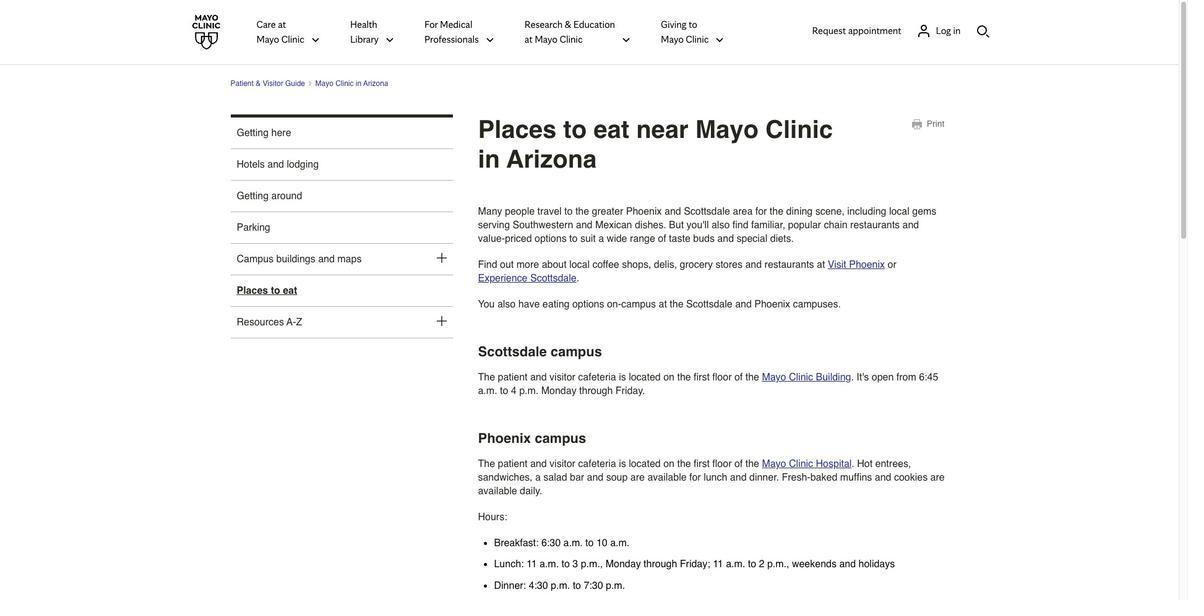 Task type: locate. For each thing, give the bounding box(es) containing it.
research & education at mayo clinic
[[525, 19, 615, 45]]

1 horizontal spatial through
[[644, 559, 678, 570]]

0 vertical spatial places
[[478, 115, 557, 144]]

at down delis,
[[659, 299, 667, 310]]

mayo clinic in arizona link
[[315, 79, 389, 88]]

0 vertical spatial monday
[[542, 386, 577, 397]]

eat inside the places to eat near mayo clinic in arizona
[[594, 115, 630, 144]]

to
[[689, 19, 698, 30], [564, 115, 587, 144], [565, 206, 573, 217], [570, 233, 578, 245], [271, 285, 280, 297], [500, 386, 509, 397], [586, 538, 594, 549], [562, 559, 570, 570], [748, 559, 757, 570], [573, 581, 581, 592]]

located for available
[[629, 459, 661, 470]]

in up many
[[478, 145, 500, 173]]

many people travel to the greater phoenix and scottsdale area for the dining scene, including local gems serving southwestern and mexican dishes. but you'll also find familiar, popular chain restaurants and value-priced options to suit a wide range of taste buds and special diets.
[[478, 206, 937, 245]]

local right about
[[570, 259, 590, 271]]

and up suit
[[576, 220, 593, 231]]

mexican
[[596, 220, 632, 231]]

monday inside . it's open from 6:45 a.m. to 4 p.m. monday through friday.
[[542, 386, 577, 397]]

eat for places to eat near mayo clinic in arizona
[[594, 115, 630, 144]]

and left 'holidays'
[[840, 559, 856, 570]]

1 horizontal spatial arizona
[[507, 145, 597, 173]]

0 vertical spatial .
[[577, 273, 580, 284]]

at down the research
[[525, 33, 533, 45]]

serving
[[478, 220, 510, 231]]

1 vertical spatial options
[[573, 299, 605, 310]]

clinic inside the places to eat near mayo clinic in arizona
[[766, 115, 833, 144]]

or
[[888, 259, 897, 271]]

1 horizontal spatial available
[[648, 472, 687, 484]]

getting up parking
[[237, 191, 269, 202]]

p.m. right 7:30
[[606, 581, 625, 592]]

1 vertical spatial for
[[690, 472, 701, 484]]

scottsdale down find out more about local coffee shops, delis, grocery stores and restaurants at visit phoenix or experience scottsdale .
[[687, 299, 733, 310]]

available down the patient and visitor cafeteria is located on the first floor of the mayo clinic hospital
[[648, 472, 687, 484]]

cafeteria for are
[[578, 459, 616, 470]]

at inside the care at mayo clinic
[[278, 19, 286, 30]]

phoenix inside many people travel to the greater phoenix and scottsdale area for the dining scene, including local gems serving southwestern and mexican dishes. but you'll also find familiar, popular chain restaurants and value-priced options to suit a wide range of taste buds and special diets.
[[626, 206, 662, 217]]

4:30
[[529, 581, 548, 592]]

getting left here
[[237, 128, 269, 139]]

2 horizontal spatial in
[[954, 24, 961, 36]]

visit
[[828, 259, 847, 271]]

at inside find out more about local coffee shops, delis, grocery stores and restaurants at visit phoenix or experience scottsdale .
[[817, 259, 826, 271]]

getting around link
[[237, 189, 422, 203]]

0 horizontal spatial through
[[580, 386, 613, 397]]

1 horizontal spatial also
[[712, 220, 730, 231]]

eating
[[543, 299, 570, 310]]

dinner:
[[494, 581, 526, 592]]

also
[[712, 220, 730, 231], [498, 299, 516, 310]]

soup
[[607, 472, 628, 484]]

options
[[535, 233, 567, 245], [573, 299, 605, 310]]

a up daily.
[[536, 472, 541, 484]]

0 horizontal spatial eat
[[283, 285, 297, 297]]

2 the from the top
[[478, 459, 495, 470]]

and right stores
[[746, 259, 762, 271]]

7:30
[[584, 581, 603, 592]]

arizona
[[364, 79, 389, 88], [507, 145, 597, 173]]

2 vertical spatial in
[[478, 145, 500, 173]]

scottsdale up you'll
[[684, 206, 730, 217]]

you also have eating options on-campus at the scottsdale and phoenix campuses.
[[478, 299, 841, 310]]

getting for getting around
[[237, 191, 269, 202]]

log in link
[[917, 23, 961, 38]]

campus down eating
[[551, 344, 602, 360]]

on for for
[[664, 459, 675, 470]]

0 horizontal spatial local
[[570, 259, 590, 271]]

0 vertical spatial getting
[[237, 128, 269, 139]]

floor
[[713, 372, 732, 383], [713, 459, 732, 470]]

1 horizontal spatial for
[[756, 206, 767, 217]]

health library
[[350, 19, 379, 45]]

0 horizontal spatial arizona
[[364, 79, 389, 88]]

and down gems
[[903, 220, 920, 231]]

places inside the places to eat near mayo clinic in arizona
[[478, 115, 557, 144]]

p.m., right 3
[[581, 559, 603, 570]]

1 vertical spatial the
[[478, 459, 495, 470]]

monday down 10
[[606, 559, 641, 570]]

0 horizontal spatial options
[[535, 233, 567, 245]]

research & education at mayo clinic button
[[525, 17, 632, 48]]

1 vertical spatial a
[[536, 472, 541, 484]]

sandwiches,
[[478, 472, 533, 484]]

cafeteria up friday.
[[578, 372, 616, 383]]

0 horizontal spatial p.m.
[[520, 386, 539, 397]]

0 horizontal spatial available
[[478, 486, 517, 497]]

local left gems
[[890, 206, 910, 217]]

0 horizontal spatial also
[[498, 299, 516, 310]]

2 11 from the left
[[713, 559, 724, 570]]

request appointment
[[813, 24, 902, 36]]

visitor up 'salad'
[[550, 459, 576, 470]]

is up friday.
[[619, 372, 626, 383]]

available
[[648, 472, 687, 484], [478, 486, 517, 497]]

1 vertical spatial .
[[852, 372, 854, 383]]

phoenix left or
[[850, 259, 885, 271]]

campus down shops,
[[622, 299, 656, 310]]

visitor for soup
[[550, 459, 576, 470]]

2 located from the top
[[629, 459, 661, 470]]

1 horizontal spatial p.m.
[[551, 581, 570, 592]]

1 vertical spatial eat
[[283, 285, 297, 297]]

& inside research & education at mayo clinic
[[565, 19, 572, 30]]

0 vertical spatial in
[[954, 24, 961, 36]]

suit
[[581, 233, 596, 245]]

wide
[[607, 233, 627, 245]]

phoenix left campuses.
[[755, 299, 791, 310]]

0 vertical spatial restaurants
[[851, 220, 900, 231]]

breakfast: 6:30 a.m. to 10 a.m.
[[494, 538, 630, 549]]

p.m. inside . it's open from 6:45 a.m. to 4 p.m. monday through friday.
[[520, 386, 539, 397]]

0 horizontal spatial restaurants
[[765, 259, 814, 271]]

scottsdale inside find out more about local coffee shops, delis, grocery stores and restaurants at visit phoenix or experience scottsdale .
[[531, 273, 577, 284]]

& right the research
[[565, 19, 572, 30]]

lunch:
[[494, 559, 524, 570]]

1 vertical spatial arizona
[[507, 145, 597, 173]]

1 horizontal spatial in
[[478, 145, 500, 173]]

is for through
[[619, 372, 626, 383]]

through left friday;
[[644, 559, 678, 570]]

travel
[[538, 206, 562, 217]]

the patient and visitor cafeteria is located on the first floor of the mayo clinic hospital
[[478, 459, 852, 470]]

& left visitor
[[256, 79, 261, 88]]

clinic inside the care at mayo clinic
[[282, 33, 305, 45]]

at
[[278, 19, 286, 30], [525, 33, 533, 45], [817, 259, 826, 271], [659, 299, 667, 310]]

for inside many people travel to the greater phoenix and scottsdale area for the dining scene, including local gems serving southwestern and mexican dishes. but you'll also find familiar, popular chain restaurants and value-priced options to suit a wide range of taste buds and special diets.
[[756, 206, 767, 217]]

1 cafeteria from the top
[[578, 372, 616, 383]]

and right hotels
[[268, 159, 284, 170]]

1 vertical spatial also
[[498, 299, 516, 310]]

0 horizontal spatial in
[[356, 79, 362, 88]]

eat left 'near' on the right top of the page
[[594, 115, 630, 144]]

a.m. right 10
[[611, 538, 630, 549]]

in right log
[[954, 24, 961, 36]]

0 vertical spatial also
[[712, 220, 730, 231]]

patient up "sandwiches,"
[[498, 459, 528, 470]]

restaurants inside many people travel to the greater phoenix and scottsdale area for the dining scene, including local gems serving southwestern and mexican dishes. but you'll also find familiar, popular chain restaurants and value-priced options to suit a wide range of taste buds and special diets.
[[851, 220, 900, 231]]

daily.
[[520, 486, 542, 497]]

2 vertical spatial campus
[[535, 431, 586, 446]]

here
[[271, 128, 291, 139]]

gems
[[913, 206, 937, 217]]

0 vertical spatial floor
[[713, 372, 732, 383]]

arizona down 'library'
[[364, 79, 389, 88]]

through left friday.
[[580, 386, 613, 397]]

dinner.
[[750, 472, 779, 484]]

0 vertical spatial for
[[756, 206, 767, 217]]

11
[[527, 559, 537, 570], [713, 559, 724, 570]]

0 horizontal spatial for
[[690, 472, 701, 484]]

have
[[519, 299, 540, 310]]

and right lunch
[[730, 472, 747, 484]]

and left maps at top left
[[318, 254, 335, 265]]

area
[[733, 206, 753, 217]]

0 vertical spatial options
[[535, 233, 567, 245]]

more
[[517, 259, 539, 271]]

find
[[733, 220, 749, 231]]

and right bar
[[587, 472, 604, 484]]

to inside . it's open from 6:45 a.m. to 4 p.m. monday through friday.
[[500, 386, 509, 397]]

0 horizontal spatial monday
[[542, 386, 577, 397]]

0 vertical spatial &
[[565, 19, 572, 30]]

1 horizontal spatial eat
[[594, 115, 630, 144]]

request
[[813, 24, 846, 36]]

p.m. right 4
[[520, 386, 539, 397]]

0 horizontal spatial 11
[[527, 559, 537, 570]]

a right suit
[[599, 233, 604, 245]]

at right care on the top
[[278, 19, 286, 30]]

local inside many people travel to the greater phoenix and scottsdale area for the dining scene, including local gems serving southwestern and mexican dishes. but you'll also find familiar, popular chain restaurants and value-priced options to suit a wide range of taste buds and special diets.
[[890, 206, 910, 217]]

appointment
[[849, 24, 902, 36]]

1 horizontal spatial a
[[599, 233, 604, 245]]

1 horizontal spatial monday
[[606, 559, 641, 570]]

monday down scottsdale campus
[[542, 386, 577, 397]]

1 horizontal spatial restaurants
[[851, 220, 900, 231]]

parking link
[[237, 221, 422, 235]]

2 getting from the top
[[237, 191, 269, 202]]

1 horizontal spatial local
[[890, 206, 910, 217]]

and down scottsdale campus
[[531, 372, 547, 383]]

arizona up travel
[[507, 145, 597, 173]]

p.m.,
[[581, 559, 603, 570], [768, 559, 790, 570]]

2 first from the top
[[694, 459, 710, 470]]

campus
[[237, 254, 274, 265]]

1 horizontal spatial &
[[565, 19, 572, 30]]

and down stores
[[736, 299, 752, 310]]

1 visitor from the top
[[550, 372, 576, 383]]

and down the find
[[718, 233, 734, 245]]

1 is from the top
[[619, 372, 626, 383]]

1 on from the top
[[664, 372, 675, 383]]

1 vertical spatial campus
[[551, 344, 602, 360]]

campus
[[622, 299, 656, 310], [551, 344, 602, 360], [535, 431, 586, 446]]

for inside . hot entrees, sandwiches, a salad bar and soup are available for lunch and dinner. fresh-baked muffins and cookies are available daily.
[[690, 472, 701, 484]]

1 horizontal spatial are
[[931, 472, 945, 484]]

visitor
[[263, 79, 283, 88]]

maps
[[338, 254, 362, 265]]

0 vertical spatial eat
[[594, 115, 630, 144]]

scottsdale up 4
[[478, 344, 547, 360]]

1 vertical spatial floor
[[713, 459, 732, 470]]

0 vertical spatial cafeteria
[[578, 372, 616, 383]]

eat for places to eat
[[283, 285, 297, 297]]

places for places to eat near mayo clinic in arizona
[[478, 115, 557, 144]]

1 horizontal spatial 11
[[713, 559, 724, 570]]

campus up 'salad'
[[535, 431, 586, 446]]

on
[[664, 372, 675, 383], [664, 459, 675, 470]]

for left lunch
[[690, 472, 701, 484]]

monday
[[542, 386, 577, 397], [606, 559, 641, 570]]

1 11 from the left
[[527, 559, 537, 570]]

0 vertical spatial of
[[658, 233, 667, 245]]

in down 'library'
[[356, 79, 362, 88]]

the down scottsdale campus
[[478, 372, 495, 383]]

0 vertical spatial located
[[629, 372, 661, 383]]

1 vertical spatial cafeteria
[[578, 459, 616, 470]]

taste
[[669, 233, 691, 245]]

1 vertical spatial restaurants
[[765, 259, 814, 271]]

you'll
[[687, 220, 709, 231]]

to inside the places to eat near mayo clinic in arizona
[[564, 115, 587, 144]]

research
[[525, 19, 563, 30]]

1 the from the top
[[478, 372, 495, 383]]

eat up a-
[[283, 285, 297, 297]]

hours:
[[478, 512, 507, 523]]

grocery
[[680, 259, 713, 271]]

1 getting from the top
[[237, 128, 269, 139]]

also right you
[[498, 299, 516, 310]]

cafeteria up "soup"
[[578, 459, 616, 470]]

in
[[954, 24, 961, 36], [356, 79, 362, 88], [478, 145, 500, 173]]

0 vertical spatial patient
[[498, 372, 528, 383]]

to inside giving to mayo clinic
[[689, 19, 698, 30]]

0 vertical spatial available
[[648, 472, 687, 484]]

a-
[[287, 317, 296, 328]]

0 horizontal spatial a
[[536, 472, 541, 484]]

0 horizontal spatial are
[[631, 472, 645, 484]]

shops,
[[622, 259, 652, 271]]

experience
[[478, 273, 528, 284]]

are right the cookies
[[931, 472, 945, 484]]

breakfast:
[[494, 538, 539, 549]]

11 right friday;
[[713, 559, 724, 570]]

0 vertical spatial through
[[580, 386, 613, 397]]

1 vertical spatial local
[[570, 259, 590, 271]]

2 cafeteria from the top
[[578, 459, 616, 470]]

mayo clinic building link
[[762, 372, 852, 383]]

at left visit
[[817, 259, 826, 271]]

1 vertical spatial patient
[[498, 459, 528, 470]]

1 patient from the top
[[498, 372, 528, 383]]

local inside find out more about local coffee shops, delis, grocery stores and restaurants at visit phoenix or experience scottsdale .
[[570, 259, 590, 271]]

are right "soup"
[[631, 472, 645, 484]]

the up "sandwiches,"
[[478, 459, 495, 470]]

options down southwestern
[[535, 233, 567, 245]]

1 vertical spatial getting
[[237, 191, 269, 202]]

phoenix up dishes.
[[626, 206, 662, 217]]

find out more about local coffee shops, delis, grocery stores and restaurants at visit phoenix or experience scottsdale .
[[478, 259, 897, 284]]

1 are from the left
[[631, 472, 645, 484]]

scottsdale down about
[[531, 273, 577, 284]]

0 vertical spatial on
[[664, 372, 675, 383]]

hotels
[[237, 159, 265, 170]]

2 visitor from the top
[[550, 459, 576, 470]]

2 vertical spatial .
[[852, 459, 855, 470]]

1 vertical spatial places
[[237, 285, 268, 297]]

is up "soup"
[[619, 459, 626, 470]]

0 vertical spatial first
[[694, 372, 710, 383]]

1 vertical spatial located
[[629, 459, 661, 470]]

2 vertical spatial of
[[735, 459, 743, 470]]

2 on from the top
[[664, 459, 675, 470]]

visitor
[[550, 372, 576, 383], [550, 459, 576, 470]]

. inside . it's open from 6:45 a.m. to 4 p.m. monday through friday.
[[852, 372, 854, 383]]

visitor down scottsdale campus
[[550, 372, 576, 383]]

0 horizontal spatial p.m.,
[[581, 559, 603, 570]]

1 vertical spatial visitor
[[550, 459, 576, 470]]

1 vertical spatial &
[[256, 79, 261, 88]]

options left on-
[[573, 299, 605, 310]]

floor for mayo clinic building
[[713, 372, 732, 383]]

care
[[257, 19, 276, 30]]

available down "sandwiches,"
[[478, 486, 517, 497]]

1 p.m., from the left
[[581, 559, 603, 570]]

1 located from the top
[[629, 372, 661, 383]]

1 first from the top
[[694, 372, 710, 383]]

1 vertical spatial first
[[694, 459, 710, 470]]

through
[[580, 386, 613, 397], [644, 559, 678, 570]]

. for the patient and visitor cafeteria is located on the first floor of the mayo clinic hospital
[[852, 459, 855, 470]]

1 vertical spatial available
[[478, 486, 517, 497]]

p.m., right the 2
[[768, 559, 790, 570]]

0 horizontal spatial &
[[256, 79, 261, 88]]

2 horizontal spatial p.m.
[[606, 581, 625, 592]]

2 patient from the top
[[498, 459, 528, 470]]

hotels and lodging
[[237, 159, 319, 170]]

1 horizontal spatial places
[[478, 115, 557, 144]]

1 vertical spatial on
[[664, 459, 675, 470]]

scottsdale
[[684, 206, 730, 217], [531, 273, 577, 284], [687, 299, 733, 310], [478, 344, 547, 360]]

1 floor from the top
[[713, 372, 732, 383]]

restaurants inside find out more about local coffee shops, delis, grocery stores and restaurants at visit phoenix or experience scottsdale .
[[765, 259, 814, 271]]

eat
[[594, 115, 630, 144], [283, 285, 297, 297]]

is
[[619, 372, 626, 383], [619, 459, 626, 470]]

0 vertical spatial visitor
[[550, 372, 576, 383]]

is for available
[[619, 459, 626, 470]]

many
[[478, 206, 502, 217]]

1 horizontal spatial options
[[573, 299, 605, 310]]

2 p.m., from the left
[[768, 559, 790, 570]]

options inside many people travel to the greater phoenix and scottsdale area for the dining scene, including local gems serving southwestern and mexican dishes. but you'll also find familiar, popular chain restaurants and value-priced options to suit a wide range of taste buds and special diets.
[[535, 233, 567, 245]]

0 vertical spatial local
[[890, 206, 910, 217]]

. inside . hot entrees, sandwiches, a salad bar and soup are available for lunch and dinner. fresh-baked muffins and cookies are available daily.
[[852, 459, 855, 470]]

0 vertical spatial is
[[619, 372, 626, 383]]

0 vertical spatial a
[[599, 233, 604, 245]]

0 vertical spatial the
[[478, 372, 495, 383]]

coffee
[[593, 259, 620, 271]]

patient up 4
[[498, 372, 528, 383]]

1 horizontal spatial p.m.,
[[768, 559, 790, 570]]

1 vertical spatial is
[[619, 459, 626, 470]]

0 horizontal spatial places
[[237, 285, 268, 297]]

restaurants down including
[[851, 220, 900, 231]]

patient for a.m.
[[498, 372, 528, 383]]

2 is from the top
[[619, 459, 626, 470]]

1 vertical spatial of
[[735, 372, 743, 383]]

building
[[816, 372, 852, 383]]

restaurants down diets.
[[765, 259, 814, 271]]

muffins
[[841, 472, 873, 484]]

p.m. right '4:30'
[[551, 581, 570, 592]]

11 up '4:30'
[[527, 559, 537, 570]]

2 floor from the top
[[713, 459, 732, 470]]

1 vertical spatial monday
[[606, 559, 641, 570]]

for up the familiar,
[[756, 206, 767, 217]]

clinic inside giving to mayo clinic
[[686, 33, 709, 45]]

a.m. left 4
[[478, 386, 498, 397]]

health library button
[[350, 17, 395, 48]]

also left the find
[[712, 220, 730, 231]]



Task type: describe. For each thing, give the bounding box(es) containing it.
places to eat near mayo clinic in arizona article
[[478, 115, 949, 601]]

print
[[927, 119, 945, 129]]

of for friday.
[[735, 372, 743, 383]]

parking
[[237, 222, 270, 233]]

clinic inside research & education at mayo clinic
[[560, 33, 583, 45]]

hot
[[858, 459, 873, 470]]

mayo clinic in arizona
[[315, 79, 389, 88]]

1 vertical spatial in
[[356, 79, 362, 88]]

around
[[271, 191, 302, 202]]

. for the patient and visitor cafeteria is located on the first floor of the mayo clinic building
[[852, 372, 854, 383]]

education
[[574, 19, 615, 30]]

places to eat link
[[237, 284, 422, 298]]

arizona inside the places to eat near mayo clinic in arizona
[[507, 145, 597, 173]]

library
[[350, 33, 379, 45]]

for medical professionals button
[[425, 17, 495, 48]]

a inside many people travel to the greater phoenix and scottsdale area for the dining scene, including local gems serving southwestern and mexican dishes. but you'll also find familiar, popular chain restaurants and value-priced options to suit a wide range of taste buds and special diets.
[[599, 233, 604, 245]]

resources a-z
[[237, 317, 302, 328]]

places for places to eat
[[237, 285, 268, 297]]

6:45
[[920, 372, 939, 383]]

holidays
[[859, 559, 895, 570]]

0 vertical spatial campus
[[622, 299, 656, 310]]

campuses.
[[793, 299, 841, 310]]

and up but
[[665, 206, 681, 217]]

guide
[[285, 79, 305, 88]]

2 are from the left
[[931, 472, 945, 484]]

and up 'salad'
[[531, 459, 547, 470]]

range
[[630, 233, 656, 245]]

through inside . it's open from 6:45 a.m. to 4 p.m. monday through friday.
[[580, 386, 613, 397]]

and down entrees,
[[875, 472, 892, 484]]

popular
[[788, 220, 822, 231]]

campus for scottsdale campus
[[551, 344, 602, 360]]

hotels and lodging link
[[237, 158, 422, 171]]

special
[[737, 233, 768, 245]]

first for friday.
[[694, 372, 710, 383]]

campus buildings and maps
[[237, 254, 362, 265]]

z
[[296, 317, 302, 328]]

1 vertical spatial through
[[644, 559, 678, 570]]

campus for phoenix campus
[[535, 431, 586, 446]]

phoenix campus
[[478, 431, 586, 446]]

. hot entrees, sandwiches, a salad bar and soup are available for lunch and dinner. fresh-baked muffins and cookies are available daily.
[[478, 459, 945, 497]]

dishes.
[[635, 220, 667, 231]]

professionals
[[425, 33, 479, 45]]

located for through
[[629, 372, 661, 383]]

. inside find out more about local coffee shops, delis, grocery stores and restaurants at visit phoenix or experience scottsdale .
[[577, 273, 580, 284]]

Request appointment text field
[[813, 23, 902, 38]]

southwestern
[[513, 220, 573, 231]]

on-
[[607, 299, 622, 310]]

the patient and visitor cafeteria is located on the first floor of the mayo clinic building
[[478, 372, 852, 383]]

& for visitor
[[256, 79, 261, 88]]

lunch: 11 a.m. to 3 p.m., monday through friday; 11 a.m. to 2 p.m., weekends and holidays
[[494, 559, 895, 570]]

campus buildings and maps link
[[237, 253, 422, 266]]

on for friday.
[[664, 372, 675, 383]]

buds
[[694, 233, 715, 245]]

scottsdale campus
[[478, 344, 602, 360]]

first for for
[[694, 459, 710, 470]]

request appointment link
[[813, 23, 902, 38]]

diets.
[[771, 233, 794, 245]]

the for . it's open from 6:45 a.m. to 4 p.m. monday through friday.
[[478, 372, 495, 383]]

cafeteria for monday
[[578, 372, 616, 383]]

patient & visitor guide link
[[231, 79, 305, 88]]

hospital
[[816, 459, 852, 470]]

care at mayo clinic button
[[257, 17, 321, 48]]

care at mayo clinic
[[257, 19, 305, 45]]

print button
[[912, 118, 949, 129]]

6:30
[[542, 538, 561, 549]]

priced
[[505, 233, 532, 245]]

near
[[637, 115, 689, 144]]

mayo inside giving to mayo clinic
[[661, 33, 684, 45]]

friday.
[[616, 386, 645, 397]]

Log in text field
[[936, 23, 961, 38]]

for
[[425, 19, 438, 30]]

a.m. down 6:30
[[540, 559, 559, 570]]

the for . hot entrees, sandwiches, a salad bar and soup are available for lunch and dinner. fresh-baked muffins and cookies are available daily.
[[478, 459, 495, 470]]

lodging
[[287, 159, 319, 170]]

mayo inside the places to eat near mayo clinic in arizona
[[696, 115, 759, 144]]

mayo clinic home page image
[[189, 15, 223, 50]]

in inside text box
[[954, 24, 961, 36]]

dining
[[787, 206, 813, 217]]

at inside research & education at mayo clinic
[[525, 33, 533, 45]]

a.m. left the 2
[[726, 559, 746, 570]]

getting around
[[237, 191, 302, 202]]

mayo inside research & education at mayo clinic
[[535, 33, 558, 45]]

out
[[500, 259, 514, 271]]

friday;
[[680, 559, 711, 570]]

a.m. up 3
[[564, 538, 583, 549]]

a inside . hot entrees, sandwiches, a salad bar and soup are available for lunch and dinner. fresh-baked muffins and cookies are available daily.
[[536, 472, 541, 484]]

giving
[[661, 19, 687, 30]]

lunch
[[704, 472, 728, 484]]

delis,
[[654, 259, 677, 271]]

and inside 'link'
[[268, 159, 284, 170]]

floor for mayo clinic hospital
[[713, 459, 732, 470]]

giving to mayo clinic
[[661, 19, 709, 45]]

0 vertical spatial arizona
[[364, 79, 389, 88]]

patient & visitor guide
[[231, 79, 305, 88]]

chain
[[824, 220, 848, 231]]

entrees,
[[876, 459, 912, 470]]

from
[[897, 372, 917, 383]]

salad
[[544, 472, 567, 484]]

3
[[573, 559, 578, 570]]

of for for
[[735, 459, 743, 470]]

and inside find out more about local coffee shops, delis, grocery stores and restaurants at visit phoenix or experience scottsdale .
[[746, 259, 762, 271]]

also inside many people travel to the greater phoenix and scottsdale area for the dining scene, including local gems serving southwestern and mexican dishes. but you'll also find familiar, popular chain restaurants and value-priced options to suit a wide range of taste buds and special diets.
[[712, 220, 730, 231]]

places to eat near mayo clinic in arizona
[[478, 115, 833, 173]]

& for education
[[565, 19, 572, 30]]

baked
[[811, 472, 838, 484]]

log
[[936, 24, 952, 36]]

experience scottsdale link
[[478, 273, 577, 284]]

resources a-z link
[[237, 316, 422, 329]]

phoenix inside find out more about local coffee shops, delis, grocery stores and restaurants at visit phoenix or experience scottsdale .
[[850, 259, 885, 271]]

a.m. inside . it's open from 6:45 a.m. to 4 p.m. monday through friday.
[[478, 386, 498, 397]]

patient for salad
[[498, 459, 528, 470]]

. it's open from 6:45 a.m. to 4 p.m. monday through friday.
[[478, 372, 939, 397]]

giving to mayo clinic button
[[661, 17, 725, 48]]

about
[[542, 259, 567, 271]]

getting for getting here
[[237, 128, 269, 139]]

phoenix up "sandwiches,"
[[478, 431, 531, 446]]

mayo clinic hospital link
[[762, 459, 852, 470]]

fresh-
[[782, 472, 811, 484]]

of inside many people travel to the greater phoenix and scottsdale area for the dining scene, including local gems serving southwestern and mexican dishes. but you'll also find familiar, popular chain restaurants and value-priced options to suit a wide range of taste buds and special diets.
[[658, 233, 667, 245]]

medical
[[440, 19, 473, 30]]

mayo inside the care at mayo clinic
[[257, 33, 279, 45]]

buildings
[[276, 254, 316, 265]]

in inside the places to eat near mayo clinic in arizona
[[478, 145, 500, 173]]

health
[[350, 19, 378, 30]]

getting here link
[[237, 126, 422, 140]]

scottsdale inside many people travel to the greater phoenix and scottsdale area for the dining scene, including local gems serving southwestern and mexican dishes. but you'll also find familiar, popular chain restaurants and value-priced options to suit a wide range of taste buds and special diets.
[[684, 206, 730, 217]]

it's
[[857, 372, 869, 383]]

log in
[[936, 24, 961, 36]]

stores
[[716, 259, 743, 271]]

value-
[[478, 233, 505, 245]]

visitor for p.m.
[[550, 372, 576, 383]]



Task type: vqa. For each thing, say whether or not it's contained in the screenshot.
Clinic
yes



